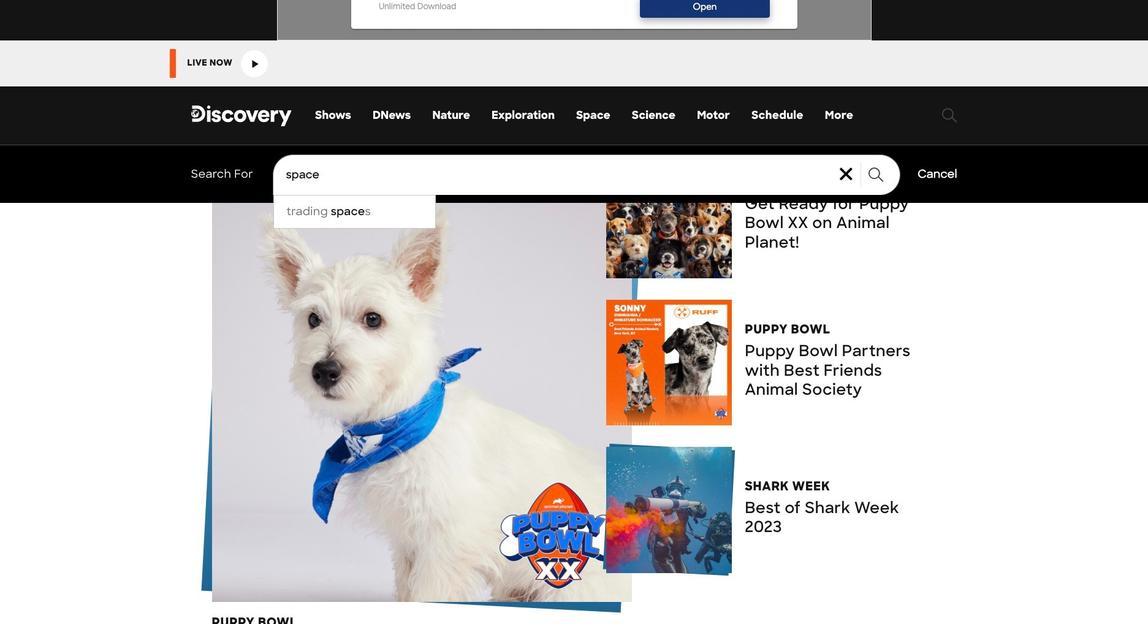 Task type: locate. For each thing, give the bounding box(es) containing it.
watch live now image
[[241, 50, 268, 77]]

site search input text field
[[273, 154, 901, 195]]

advertisement element
[[277, 0, 872, 40]]

open site search input image
[[943, 108, 958, 123]]



Task type: vqa. For each thing, say whether or not it's contained in the screenshot.
shows at the top left of the page
no



Task type: describe. For each thing, give the bounding box(es) containing it.
Sitewide search field
[[0, 145, 1149, 229]]

clear search input image
[[834, 162, 862, 187]]

meet the players of puppy bowl xx image
[[212, 182, 632, 602]]

submit site search image
[[869, 167, 884, 182]]

paul de gelder underwater shooting dye image
[[606, 447, 732, 573]]

get ready for puppy bowl xx on animal planet! image
[[606, 153, 732, 279]]

puppy bowl partners with best friends animal society image
[[606, 300, 732, 426]]



